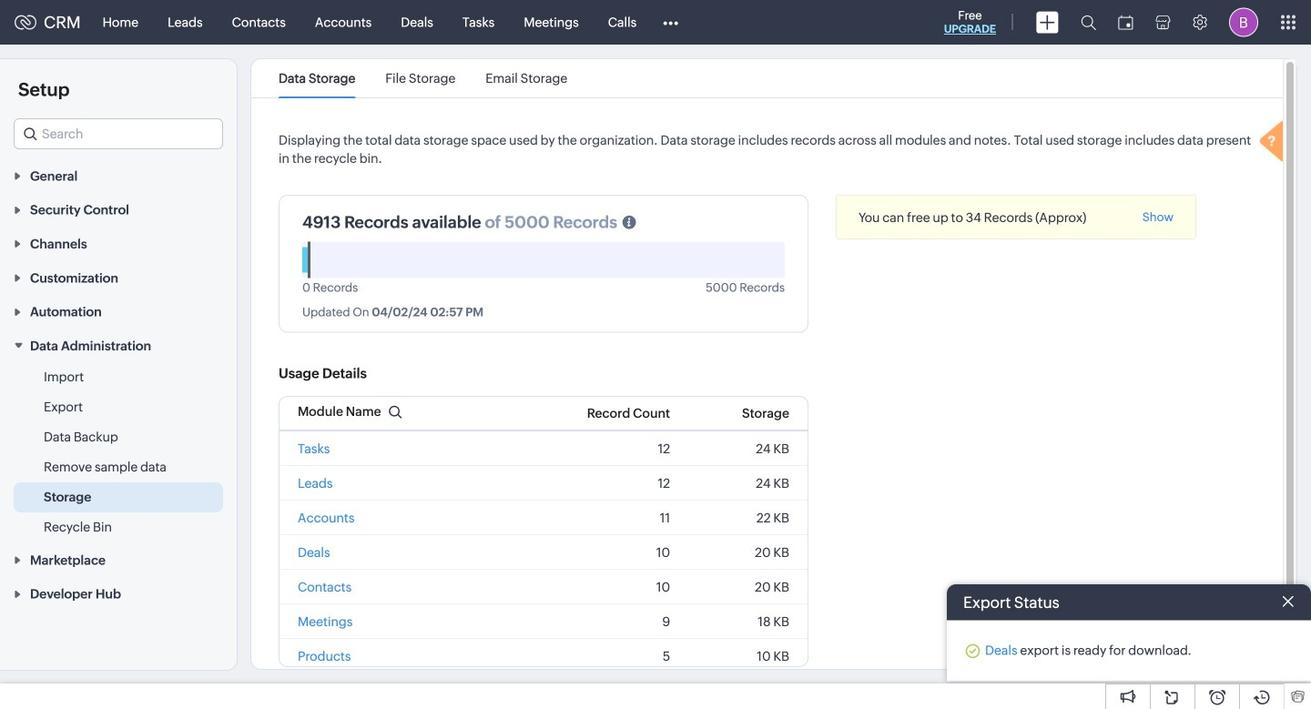 Task type: vqa. For each thing, say whether or not it's contained in the screenshot.
customization on the top left of the page
no



Task type: describe. For each thing, give the bounding box(es) containing it.
Search text field
[[15, 119, 222, 148]]

profile image
[[1229, 8, 1259, 37]]

search image
[[1081, 15, 1096, 30]]

logo image
[[15, 15, 36, 30]]

create menu image
[[1036, 11, 1059, 33]]

profile element
[[1218, 0, 1269, 44]]



Task type: locate. For each thing, give the bounding box(es) containing it.
region
[[0, 362, 237, 543]]

search element
[[1070, 0, 1107, 45]]

Other Modules field
[[651, 8, 691, 37]]

calendar image
[[1118, 15, 1134, 30]]

None field
[[14, 118, 223, 149]]

loading image
[[1256, 118, 1292, 168]]

create menu element
[[1025, 0, 1070, 44]]



